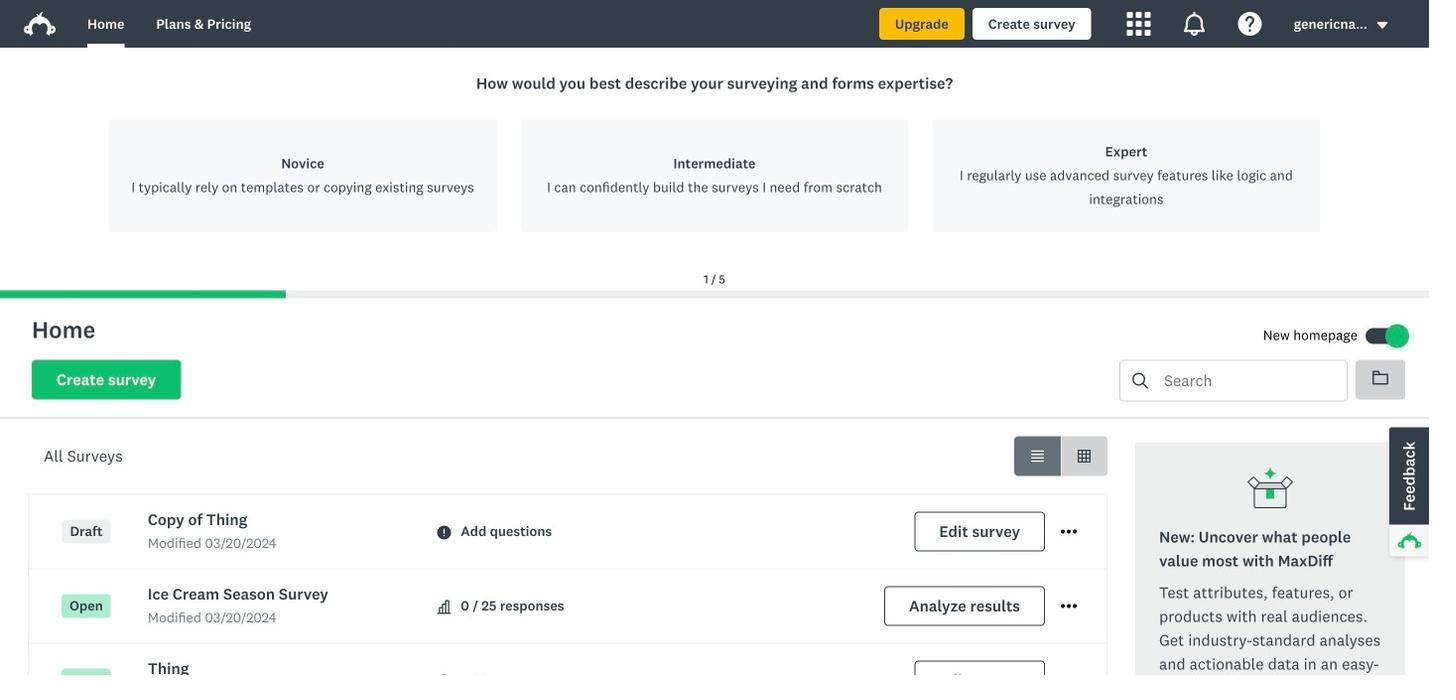 Task type: describe. For each thing, give the bounding box(es) containing it.
search image
[[1133, 373, 1149, 389]]

notification center icon image
[[1183, 12, 1207, 36]]

Search text field
[[1149, 361, 1347, 401]]

1 folders image from the top
[[1373, 370, 1389, 386]]

1 brand logo image from the top
[[24, 8, 56, 40]]

2 brand logo image from the top
[[24, 12, 56, 36]]

3 open menu image from the top
[[1061, 604, 1077, 608]]

2 folders image from the top
[[1373, 371, 1389, 385]]



Task type: locate. For each thing, give the bounding box(es) containing it.
1 open menu image from the top
[[1061, 524, 1077, 540]]

dropdown arrow icon image
[[1376, 18, 1390, 32], [1378, 22, 1388, 29]]

brand logo image
[[24, 8, 56, 40], [24, 12, 56, 36]]

2 open menu image from the top
[[1061, 598, 1077, 614]]

warning image
[[437, 526, 451, 540]]

products icon image
[[1127, 12, 1151, 36], [1127, 12, 1151, 36]]

group
[[1015, 436, 1108, 476]]

open menu image
[[1061, 524, 1077, 540], [1061, 598, 1077, 614], [1061, 604, 1077, 608]]

response count image
[[437, 600, 451, 614], [437, 600, 451, 614]]

max diff icon image
[[1247, 466, 1295, 514]]

search image
[[1133, 373, 1149, 389]]

help icon image
[[1239, 12, 1262, 36]]

folders image
[[1373, 370, 1389, 386], [1373, 371, 1389, 385]]

dialog
[[0, 48, 1430, 298]]

open menu image
[[1061, 530, 1077, 534]]



Task type: vqa. For each thing, say whether or not it's contained in the screenshot.
1st Brand Logo
yes



